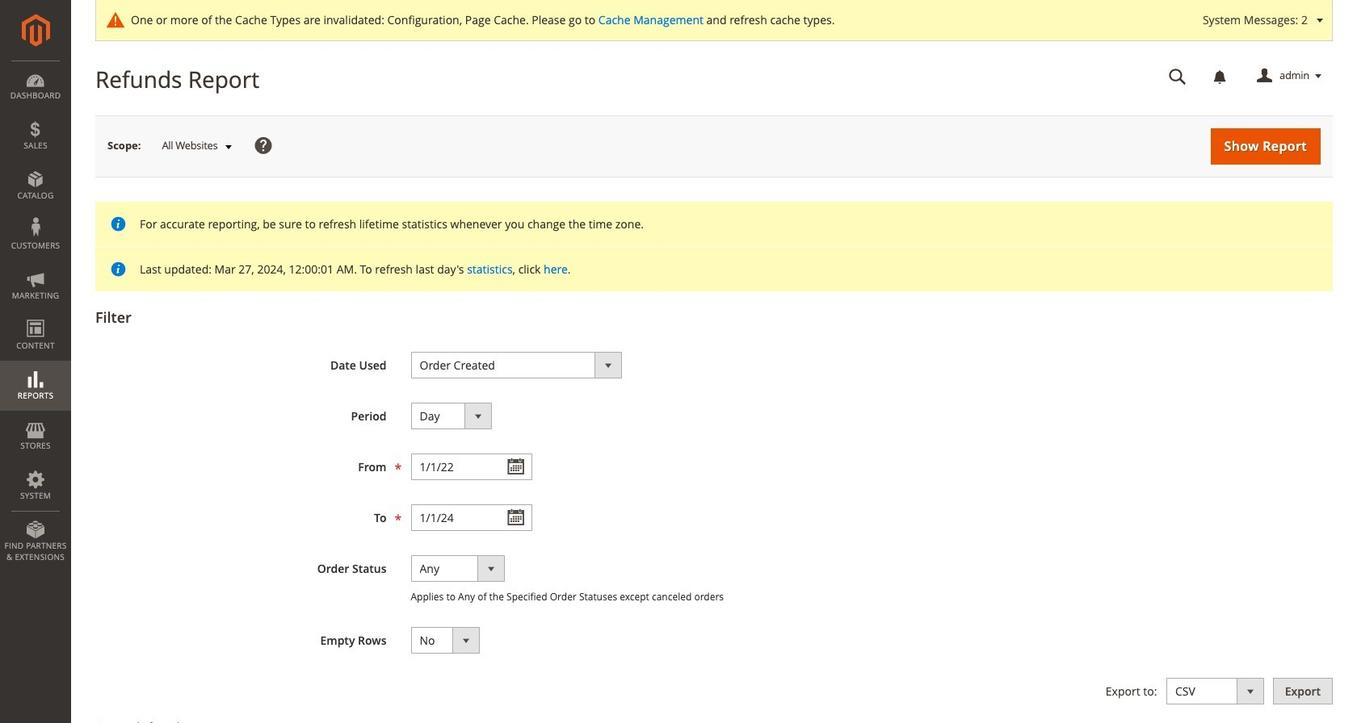 Task type: locate. For each thing, give the bounding box(es) containing it.
None text field
[[1158, 62, 1198, 90]]

None text field
[[411, 454, 532, 481], [411, 505, 532, 532], [411, 454, 532, 481], [411, 505, 532, 532]]

menu bar
[[0, 61, 71, 571]]

magento admin panel image
[[21, 14, 50, 47]]



Task type: vqa. For each thing, say whether or not it's contained in the screenshot.
tab list
no



